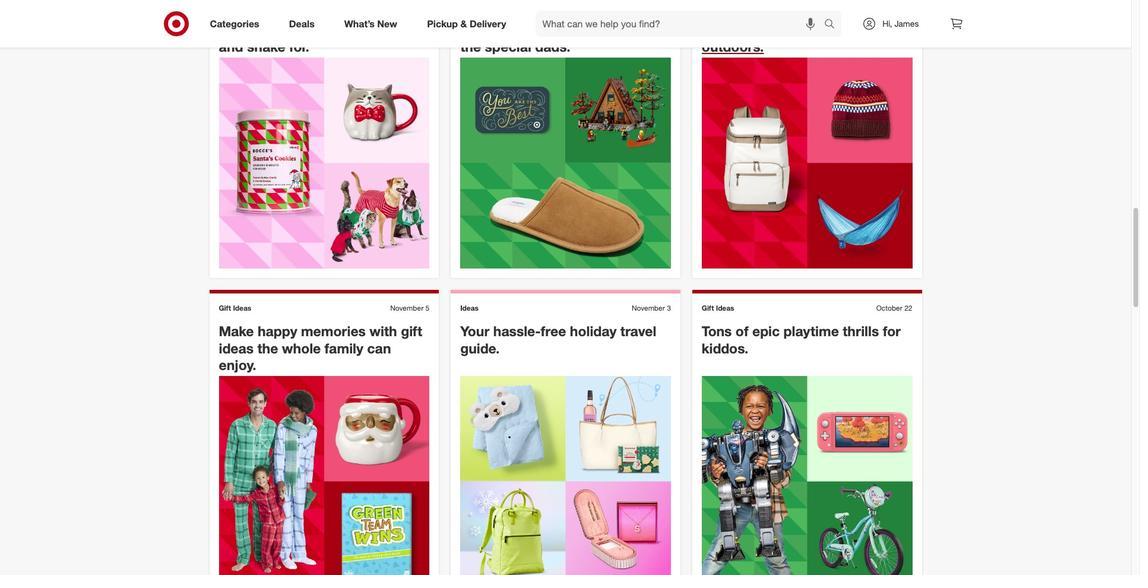 Task type: vqa. For each thing, say whether or not it's contained in the screenshot.
Certified
no



Task type: locate. For each thing, give the bounding box(es) containing it.
0 horizontal spatial for
[[611, 21, 629, 38]]

the down clever,
[[461, 38, 481, 55]]

november left 3
[[632, 304, 665, 312]]

2 horizontal spatial the
[[849, 21, 870, 38]]

playtime
[[784, 323, 840, 339]]

gifts
[[317, 21, 346, 38], [578, 21, 607, 38], [755, 21, 784, 38]]

2 gifts from the left
[[578, 21, 607, 38]]

1 horizontal spatial gifts
[[578, 21, 607, 38]]

gifts inside clever, fun, sweet gifts for all the special dads.
[[578, 21, 607, 38]]

1 gifts from the left
[[317, 21, 346, 38]]

explore gifts made for the great outdoors.
[[702, 21, 908, 55]]

&
[[461, 18, 467, 29]]

clever, fun, sweet gifts for all the special dads.
[[461, 21, 648, 55]]

november 5 up all
[[632, 2, 671, 11]]

ideas up explore
[[716, 2, 735, 11]]

gifts for sweet
[[578, 21, 607, 38]]

november 5 up gift
[[391, 304, 430, 312]]

purrrr-fect pet gifts they'll sit and shake for.
[[219, 21, 407, 55]]

1 horizontal spatial for
[[828, 21, 846, 38]]

for left all
[[611, 21, 629, 38]]

3
[[667, 304, 671, 312]]

gift ideas for make happy memories with gift ideas the whole family can enjoy.
[[219, 304, 252, 312]]

0 vertical spatial 5
[[667, 2, 671, 11]]

make
[[219, 323, 254, 339]]

tons of epic playtime thrills for kiddos.
[[702, 323, 901, 356]]

gifts left made
[[755, 21, 784, 38]]

the inside clever, fun, sweet gifts for all the special dads.
[[461, 38, 481, 55]]

fun,
[[508, 21, 532, 38]]

kiddos.
[[702, 340, 749, 356]]

1 horizontal spatial november 5
[[632, 2, 671, 11]]

the right search button
[[849, 21, 870, 38]]

5
[[667, 2, 671, 11], [426, 304, 430, 312]]

made
[[788, 21, 824, 38]]

your hassle-free holiday travel guide.
[[461, 323, 657, 356]]

november up gift
[[391, 304, 424, 312]]

search button
[[820, 11, 848, 39]]

1 vertical spatial november 5
[[391, 304, 430, 312]]

2 horizontal spatial for
[[883, 323, 901, 339]]

november 5
[[632, 2, 671, 11], [391, 304, 430, 312]]

0 horizontal spatial 5
[[426, 304, 430, 312]]

november for make happy memories with gift ideas the whole family can enjoy.
[[391, 304, 424, 312]]

categories
[[210, 18, 260, 29]]

0 horizontal spatial the
[[258, 340, 278, 356]]

gift up make
[[219, 304, 231, 312]]

family
[[325, 340, 364, 356]]

new
[[378, 18, 398, 29]]

the inside the make happy memories with gift ideas the whole family can enjoy.
[[258, 340, 278, 356]]

1 vertical spatial the
[[461, 38, 481, 55]]

make happy memories with gift ideas the whole family can enjoy. image
[[219, 376, 430, 575]]

gift ideas up tons
[[702, 304, 735, 312]]

what's
[[345, 18, 375, 29]]

of
[[736, 323, 749, 339]]

november 3
[[632, 304, 671, 312]]

1 horizontal spatial the
[[461, 38, 481, 55]]

november
[[632, 2, 665, 11], [391, 304, 424, 312], [632, 304, 665, 312]]

hi, james
[[883, 18, 920, 29]]

dads.
[[536, 38, 571, 55]]

22
[[905, 304, 913, 312]]

travel
[[621, 323, 657, 339]]

the for make happy memories with gift ideas the whole family can enjoy.
[[258, 340, 278, 356]]

tons of epic playtime thrills for kiddos. image
[[702, 376, 913, 575]]

0 vertical spatial the
[[849, 21, 870, 38]]

epic
[[753, 323, 780, 339]]

0 horizontal spatial gifts
[[317, 21, 346, 38]]

ideas
[[716, 2, 735, 11], [233, 304, 252, 312], [461, 304, 479, 312], [716, 304, 735, 312]]

thrills
[[843, 323, 880, 339]]

gift ideas for tons of epic playtime thrills for kiddos.
[[702, 304, 735, 312]]

gifts right pet
[[317, 21, 346, 38]]

hi,
[[883, 18, 893, 29]]

3 gifts from the left
[[755, 21, 784, 38]]

gifts inside purrrr-fect pet gifts they'll sit and shake for.
[[317, 21, 346, 38]]

hassle-
[[494, 323, 541, 339]]

gift
[[702, 2, 714, 11], [219, 304, 231, 312], [702, 304, 714, 312]]

clever, fun, sweet gifts for all the special dads. image
[[461, 58, 671, 269]]

gifts right sweet
[[578, 21, 607, 38]]

for down the october
[[883, 323, 901, 339]]

guide.
[[461, 340, 500, 356]]

tons
[[702, 323, 732, 339]]

the down happy on the left bottom of the page
[[258, 340, 278, 356]]

ideas up the 'your'
[[461, 304, 479, 312]]

november up all
[[632, 2, 665, 11]]

with
[[370, 323, 397, 339]]

2 vertical spatial the
[[258, 340, 278, 356]]

for
[[611, 21, 629, 38], [828, 21, 846, 38], [883, 323, 901, 339]]

holiday
[[570, 323, 617, 339]]

pickup & delivery
[[427, 18, 507, 29]]

pickup
[[427, 18, 458, 29]]

gift ideas up make
[[219, 304, 252, 312]]

happy
[[258, 323, 297, 339]]

what's new
[[345, 18, 398, 29]]

explore gifts made for the great outdoors. image
[[702, 58, 913, 269]]

the
[[849, 21, 870, 38], [461, 38, 481, 55], [258, 340, 278, 356]]

gift ideas
[[702, 2, 735, 11], [219, 304, 252, 312], [702, 304, 735, 312]]

2 horizontal spatial gifts
[[755, 21, 784, 38]]

gift up tons
[[702, 304, 714, 312]]

october 22
[[877, 304, 913, 312]]

your
[[461, 323, 490, 339]]

special
[[485, 38, 532, 55]]

for right made
[[828, 21, 846, 38]]

memories
[[301, 323, 366, 339]]

gifts inside explore gifts made for the great outdoors.
[[755, 21, 784, 38]]



Task type: describe. For each thing, give the bounding box(es) containing it.
gift up explore
[[702, 2, 714, 11]]

for.
[[289, 38, 310, 55]]

sit
[[391, 21, 407, 38]]

for inside explore gifts made for the great outdoors.
[[828, 21, 846, 38]]

can
[[367, 340, 391, 356]]

1 vertical spatial 5
[[426, 304, 430, 312]]

ideas
[[219, 340, 254, 356]]

sweet
[[536, 21, 575, 38]]

clever,
[[461, 21, 504, 38]]

great
[[874, 21, 908, 38]]

enjoy.
[[219, 357, 256, 373]]

search
[[820, 19, 848, 31]]

explore
[[702, 21, 751, 38]]

for inside clever, fun, sweet gifts for all the special dads.
[[611, 21, 629, 38]]

pickup & delivery link
[[417, 11, 521, 37]]

gift ideas up explore
[[702, 2, 735, 11]]

the inside explore gifts made for the great outdoors.
[[849, 21, 870, 38]]

0 horizontal spatial november 5
[[391, 304, 430, 312]]

they'll
[[349, 21, 387, 38]]

make happy memories with gift ideas the whole family can enjoy.
[[219, 323, 423, 373]]

your hassle-free holiday travel guide. image
[[461, 376, 671, 575]]

0 vertical spatial november 5
[[632, 2, 671, 11]]

the for clever, fun, sweet gifts for all the special dads.
[[461, 38, 481, 55]]

categories link
[[200, 11, 274, 37]]

outdoors.
[[702, 38, 764, 55]]

pet
[[292, 21, 313, 38]]

gift for tons of epic playtime thrills for kiddos.
[[702, 304, 714, 312]]

purrrr-fect pet gifts they'll sit and shake for. image
[[219, 58, 430, 269]]

ideas up tons
[[716, 304, 735, 312]]

free
[[541, 323, 567, 339]]

october
[[877, 304, 903, 312]]

gifts for pet
[[317, 21, 346, 38]]

whole
[[282, 340, 321, 356]]

delivery
[[470, 18, 507, 29]]

what's new link
[[334, 11, 412, 37]]

gift
[[401, 323, 423, 339]]

for inside the tons of epic playtime thrills for kiddos.
[[883, 323, 901, 339]]

purrrr-fect pet gifts they'll sit and shake for. link
[[209, 0, 439, 278]]

and
[[219, 38, 243, 55]]

shake
[[247, 38, 286, 55]]

ideas up make
[[233, 304, 252, 312]]

all
[[633, 21, 648, 38]]

james
[[895, 18, 920, 29]]

fect
[[263, 21, 288, 38]]

purrrr-
[[219, 21, 263, 38]]

november for your hassle-free holiday travel guide.
[[632, 304, 665, 312]]

What can we help you find? suggestions appear below search field
[[536, 11, 828, 37]]

deals
[[289, 18, 315, 29]]

gift for make happy memories with gift ideas the whole family can enjoy.
[[219, 304, 231, 312]]

deals link
[[279, 11, 330, 37]]

1 horizontal spatial 5
[[667, 2, 671, 11]]



